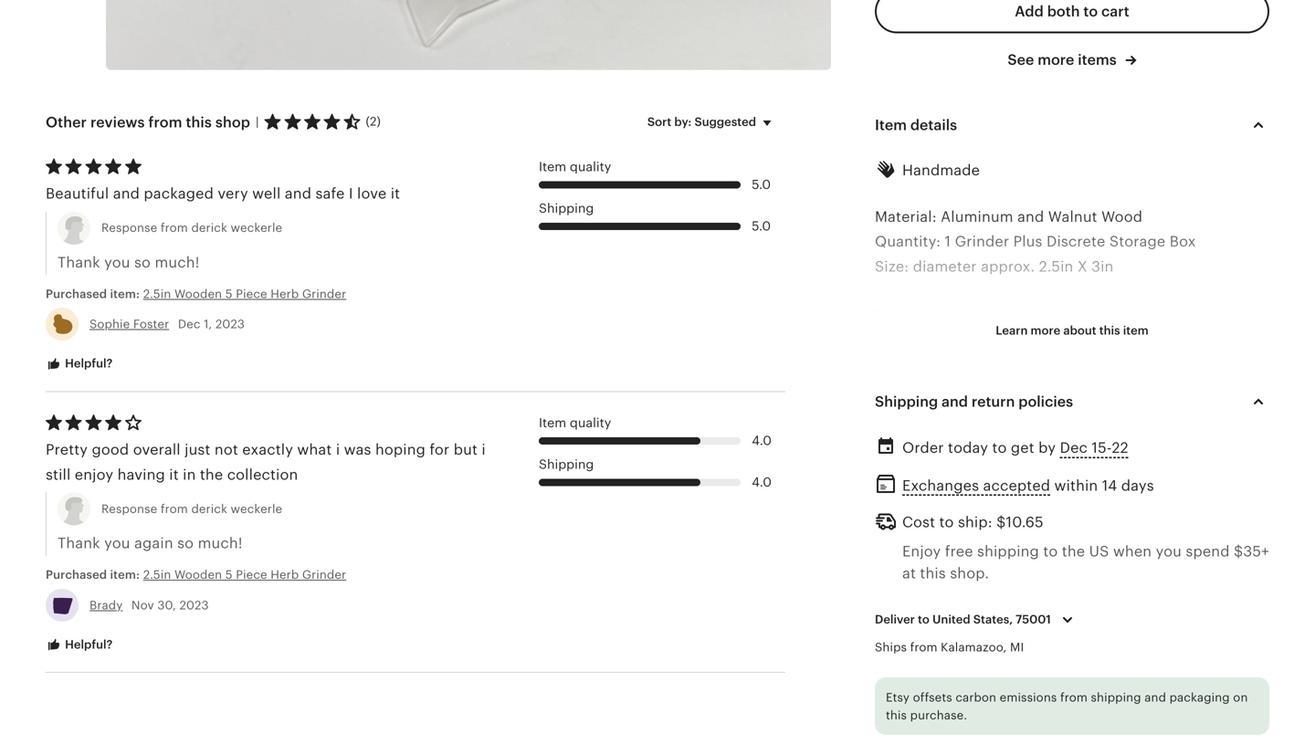Task type: locate. For each thing, give the bounding box(es) containing it.
2.5in for beautiful and packaged very well and safe i love it
[[143, 287, 171, 301]]

1 vertical spatial herb
[[271, 568, 299, 582]]

1 vertical spatial 2023
[[179, 599, 209, 612]]

1 vertical spatial 5.0
[[752, 219, 771, 234]]

0 vertical spatial piece
[[236, 287, 267, 301]]

1 item: from the top
[[110, 287, 140, 301]]

1 purchased from the top
[[46, 287, 107, 301]]

item
[[1123, 324, 1149, 338]]

for inside pretty good overall just not exactly what i was hoping for but i still enjoy having it in the collection
[[430, 442, 450, 458]]

features: walnut wood construction
[[875, 308, 1067, 349]]

to left 'cart'
[[1084, 3, 1098, 20]]

2 herb from the top
[[271, 568, 299, 582]]

1 vertical spatial helpful? button
[[32, 628, 126, 662]]

purchase.
[[910, 709, 968, 723]]

0 vertical spatial walnut
[[1048, 209, 1098, 225]]

2 helpful? button from the top
[[32, 628, 126, 662]]

0 horizontal spatial for
[[430, 442, 450, 458]]

1 vertical spatial shipping
[[1091, 691, 1142, 705]]

1 vertical spatial dec
[[1060, 440, 1088, 456]]

response from derick weckerle down packaged
[[101, 221, 282, 235]]

2 wooden from the top
[[174, 568, 222, 582]]

item: up sophie foster link
[[110, 287, 140, 301]]

0 horizontal spatial dec
[[178, 318, 201, 331]]

helpful? button down 'brady'
[[32, 628, 126, 662]]

wood
[[1102, 209, 1143, 225], [928, 333, 970, 349]]

0 vertical spatial grinder
[[955, 234, 1010, 250]]

1 vertical spatial quality
[[570, 415, 611, 430]]

response up thank you so much!
[[101, 221, 157, 235]]

2 derick from the top
[[191, 502, 227, 516]]

1 vertical spatial shipping
[[875, 394, 938, 410]]

size:
[[875, 258, 909, 275]]

i left "was"
[[336, 442, 340, 458]]

2 5.0 from the top
[[752, 219, 771, 234]]

piece for thank you so much!
[[236, 287, 267, 301]]

purchased up sophie
[[46, 287, 107, 301]]

included!
[[1069, 432, 1136, 449]]

1 horizontal spatial shipping
[[1091, 691, 1142, 705]]

and inside shipping and return policies dropdown button
[[942, 394, 968, 410]]

the
[[200, 467, 223, 483], [1062, 543, 1085, 560]]

0 vertical spatial herb
[[271, 287, 299, 301]]

0 horizontal spatial shipping
[[977, 543, 1040, 560]]

0 vertical spatial response from derick weckerle
[[101, 221, 282, 235]]

from right emissions
[[1061, 691, 1088, 705]]

item
[[875, 117, 907, 133], [539, 159, 567, 174], [539, 415, 567, 430]]

much!
[[155, 254, 200, 271], [198, 535, 243, 552]]

0 vertical spatial derick
[[191, 221, 227, 235]]

deliver to united states, 75001 button
[[861, 601, 1092, 639]]

helpful? down 'brady' link
[[62, 638, 113, 652]]

purchased item: 2.5in wooden 5 piece herb grinder up 30,
[[46, 568, 346, 582]]

stainless
[[958, 383, 1022, 399]]

0 vertical spatial shipping
[[977, 543, 1040, 560]]

2 item: from the top
[[110, 568, 140, 582]]

0 vertical spatial much!
[[155, 254, 200, 271]]

by:
[[674, 115, 692, 129]]

it left the in
[[169, 467, 179, 483]]

helpful? down sophie
[[62, 357, 113, 371]]

2 vertical spatial shipping
[[539, 457, 594, 472]]

helpful? button down sophie
[[32, 347, 126, 381]]

more right see
[[1038, 52, 1075, 68]]

grinder for hoping
[[302, 568, 346, 582]]

1 vertical spatial purchased item: 2.5in wooden 5 piece herb grinder
[[46, 568, 346, 582]]

response down having
[[101, 502, 157, 516]]

this left "item" on the top
[[1100, 324, 1121, 338]]

and left packaging
[[1145, 691, 1167, 705]]

ships from kalamazoo, mi
[[875, 641, 1024, 654]]

for left easy
[[1164, 383, 1184, 399]]

0 vertical spatial item:
[[110, 287, 140, 301]]

response from derick weckerle down the in
[[101, 502, 282, 516]]

1 vertical spatial 2.5in wooden 5 piece herb grinder link
[[143, 567, 390, 584]]

for inside removable stainless steel pollen screen for easy cleaning! plastic scrapper and brush included!
[[1164, 383, 1184, 399]]

0 vertical spatial item
[[875, 117, 907, 133]]

0 vertical spatial more
[[1038, 52, 1075, 68]]

cart
[[1102, 3, 1130, 20]]

carbon
[[956, 691, 997, 705]]

shipping for beautiful and packaged very well and safe i love it
[[539, 201, 594, 215]]

just
[[185, 442, 211, 458]]

plastic
[[875, 432, 922, 449]]

2.5in wooden 5 piece herb grinder link for thank you so much!
[[143, 286, 390, 303]]

this right at in the right of the page
[[920, 565, 946, 582]]

1 vertical spatial thank
[[58, 535, 100, 552]]

0 horizontal spatial wood
[[928, 333, 970, 349]]

item for beautiful and packaged very well and safe i love it
[[539, 159, 567, 174]]

wood up storage
[[1102, 209, 1143, 225]]

0 horizontal spatial so
[[134, 254, 151, 271]]

this down the etsy
[[886, 709, 907, 723]]

shop
[[215, 114, 250, 130]]

steel
[[1026, 383, 1060, 399]]

nov
[[131, 599, 154, 612]]

purchased item: 2.5in wooden 5 piece herb grinder for so
[[46, 568, 346, 582]]

1 helpful? button from the top
[[32, 347, 126, 381]]

1 vertical spatial purchased
[[46, 568, 107, 582]]

wooden up 30,
[[174, 568, 222, 582]]

it inside pretty good overall just not exactly what i was hoping for but i still enjoy having it in the collection
[[169, 467, 179, 483]]

0 vertical spatial weckerle
[[231, 221, 282, 235]]

shipping down $
[[977, 543, 1040, 560]]

1
[[945, 234, 951, 250]]

1 herb from the top
[[271, 287, 299, 301]]

dec left '1,'
[[178, 318, 201, 331]]

5 up sophie foster dec 1, 2023
[[225, 287, 233, 301]]

from down packaged
[[161, 221, 188, 235]]

2 vertical spatial 2.5in
[[143, 568, 171, 582]]

from
[[148, 114, 182, 130], [161, 221, 188, 235], [161, 502, 188, 516], [910, 641, 938, 654], [1061, 691, 1088, 705]]

1 horizontal spatial walnut
[[1048, 209, 1098, 225]]

1 vertical spatial response from derick weckerle
[[101, 502, 282, 516]]

having
[[117, 467, 165, 483]]

construction
[[974, 333, 1067, 349]]

dec
[[178, 318, 201, 331], [1060, 440, 1088, 456]]

1 horizontal spatial the
[[1062, 543, 1085, 560]]

approx.
[[981, 258, 1035, 275]]

1 horizontal spatial i
[[482, 442, 486, 458]]

wooden
[[174, 287, 222, 301], [174, 568, 222, 582]]

thank
[[58, 254, 100, 271], [58, 535, 100, 552]]

item: for so
[[110, 287, 140, 301]]

0 horizontal spatial 2023
[[179, 599, 209, 612]]

2 response from derick weckerle from the top
[[101, 502, 282, 516]]

derick
[[191, 221, 227, 235], [191, 502, 227, 516]]

1 wooden from the top
[[174, 287, 222, 301]]

you left again
[[104, 535, 130, 552]]

2 2.5in wooden 5 piece herb grinder link from the top
[[143, 567, 390, 584]]

0 horizontal spatial walnut
[[875, 333, 924, 349]]

this inside etsy offsets carbon emissions from shipping and packaging on this purchase.
[[886, 709, 907, 723]]

1 vertical spatial item quality
[[539, 415, 611, 430]]

2023 right 30,
[[179, 599, 209, 612]]

1 vertical spatial 2.5in
[[143, 287, 171, 301]]

4.0 for shipping
[[752, 475, 772, 490]]

herb for thank you again so much!
[[271, 568, 299, 582]]

thank for thank you again so much!
[[58, 535, 100, 552]]

0 vertical spatial 2.5in
[[1039, 258, 1074, 275]]

x
[[1078, 258, 1088, 275]]

walnut up discrete
[[1048, 209, 1098, 225]]

walnut
[[1048, 209, 1098, 225], [875, 333, 924, 349]]

and left 'return' in the right of the page
[[942, 394, 968, 410]]

you right when
[[1156, 543, 1182, 560]]

1 horizontal spatial it
[[391, 186, 400, 202]]

2 response from the top
[[101, 502, 157, 516]]

1 helpful? from the top
[[62, 357, 113, 371]]

purchased for thank you so much!
[[46, 287, 107, 301]]

much! right again
[[198, 535, 243, 552]]

features:
[[875, 308, 941, 325]]

0 vertical spatial thank
[[58, 254, 100, 271]]

quality for beautiful and packaged very well and safe i love it
[[570, 159, 611, 174]]

etsy
[[886, 691, 910, 705]]

2023 right '1,'
[[215, 318, 245, 331]]

1 vertical spatial item
[[539, 159, 567, 174]]

1 vertical spatial the
[[1062, 543, 1085, 560]]

derick down the in
[[191, 502, 227, 516]]

1 response from derick weckerle from the top
[[101, 221, 282, 235]]

i right the 'but'
[[482, 442, 486, 458]]

1 vertical spatial it
[[169, 467, 179, 483]]

1 vertical spatial so
[[177, 535, 194, 552]]

storage
[[1110, 234, 1166, 250]]

order
[[903, 440, 944, 456]]

this inside learn more about this item dropdown button
[[1100, 324, 1121, 338]]

you for so
[[104, 254, 130, 271]]

2 vertical spatial item
[[539, 415, 567, 430]]

0 vertical spatial for
[[1164, 383, 1184, 399]]

herb for thank you so much!
[[271, 287, 299, 301]]

5.0 for shipping
[[752, 219, 771, 234]]

grinder for it
[[302, 287, 346, 301]]

from down the in
[[161, 502, 188, 516]]

collection
[[227, 467, 298, 483]]

more right learn in the top right of the page
[[1031, 324, 1061, 338]]

0 vertical spatial 5.0
[[752, 177, 771, 192]]

sophie foster dec 1, 2023
[[90, 318, 245, 331]]

2 4.0 from the top
[[752, 475, 772, 490]]

item inside dropdown button
[[875, 117, 907, 133]]

0 horizontal spatial it
[[169, 467, 179, 483]]

helpful? for thank you so much!
[[62, 357, 113, 371]]

2 item quality from the top
[[539, 415, 611, 430]]

wood down features:
[[928, 333, 970, 349]]

walnut inside features: walnut wood construction
[[875, 333, 924, 349]]

1 vertical spatial helpful?
[[62, 638, 113, 652]]

safe
[[316, 186, 345, 202]]

0 vertical spatial item quality
[[539, 159, 611, 174]]

2 thank from the top
[[58, 535, 100, 552]]

1 response from the top
[[101, 221, 157, 235]]

2 quality from the top
[[570, 415, 611, 430]]

2 piece from the top
[[236, 568, 267, 582]]

enjoy
[[903, 543, 941, 560]]

0 horizontal spatial i
[[336, 442, 340, 458]]

and
[[113, 186, 140, 202], [285, 186, 312, 202], [1018, 209, 1044, 225], [942, 394, 968, 410], [993, 432, 1020, 449], [1145, 691, 1167, 705]]

the right the in
[[200, 467, 223, 483]]

0 vertical spatial helpful?
[[62, 357, 113, 371]]

and up "plus"
[[1018, 209, 1044, 225]]

1 horizontal spatial so
[[177, 535, 194, 552]]

add both to cart
[[1015, 3, 1130, 20]]

i
[[336, 442, 340, 458], [482, 442, 486, 458]]

2 weckerle from the top
[[231, 502, 282, 516]]

0 vertical spatial 2023
[[215, 318, 245, 331]]

accepted
[[983, 478, 1051, 494]]

weckerle down well
[[231, 221, 282, 235]]

hoping
[[375, 442, 426, 458]]

purchased for thank you again so much!
[[46, 568, 107, 582]]

wood inside features: walnut wood construction
[[928, 333, 970, 349]]

1 derick from the top
[[191, 221, 227, 235]]

walnut down features:
[[875, 333, 924, 349]]

screen
[[1113, 383, 1160, 399]]

it right love
[[391, 186, 400, 202]]

shipping inside dropdown button
[[875, 394, 938, 410]]

1 vertical spatial derick
[[191, 502, 227, 516]]

exchanges
[[903, 478, 979, 494]]

to down 10.65
[[1044, 543, 1058, 560]]

1 vertical spatial wood
[[928, 333, 970, 349]]

weckerle
[[231, 221, 282, 235], [231, 502, 282, 516]]

to inside enjoy free shipping to the us when you spend $35+ at this shop.
[[1044, 543, 1058, 560]]

so right again
[[177, 535, 194, 552]]

thank down beautiful
[[58, 254, 100, 271]]

wooden for much!
[[174, 287, 222, 301]]

2 helpful? from the top
[[62, 638, 113, 652]]

1 vertical spatial item:
[[110, 568, 140, 582]]

derick for much!
[[191, 221, 227, 235]]

1 5 from the top
[[225, 287, 233, 301]]

shipping left packaging
[[1091, 691, 1142, 705]]

5 for thank you again so much!
[[225, 568, 233, 582]]

1 horizontal spatial 2023
[[215, 318, 245, 331]]

1 vertical spatial piece
[[236, 568, 267, 582]]

2.5in left x
[[1039, 258, 1074, 275]]

again
[[134, 535, 173, 552]]

much! up sophie foster dec 1, 2023
[[155, 254, 200, 271]]

1 piece from the top
[[236, 287, 267, 301]]

shipping for pretty good overall just not exactly what i was hoping for but i still enjoy having it in the collection
[[539, 457, 594, 472]]

1 vertical spatial wooden
[[174, 568, 222, 582]]

2.5in up brady nov 30, 2023
[[143, 568, 171, 582]]

0 vertical spatial helpful? button
[[32, 347, 126, 381]]

purchased up 'brady' link
[[46, 568, 107, 582]]

0 vertical spatial quality
[[570, 159, 611, 174]]

1 2.5in wooden 5 piece herb grinder link from the top
[[143, 286, 390, 303]]

brady nov 30, 2023
[[90, 599, 209, 612]]

1 5.0 from the top
[[752, 177, 771, 192]]

dec right the by
[[1060, 440, 1088, 456]]

2.5in for pretty good overall just not exactly what i was hoping for but i still enjoy having it in the collection
[[143, 568, 171, 582]]

1 horizontal spatial wood
[[1102, 209, 1143, 225]]

other
[[46, 114, 87, 130]]

cost
[[903, 514, 936, 531]]

1 quality from the top
[[570, 159, 611, 174]]

1 vertical spatial walnut
[[875, 333, 924, 349]]

good
[[92, 442, 129, 458]]

2 vertical spatial grinder
[[302, 568, 346, 582]]

the left the us at the bottom right
[[1062, 543, 1085, 560]]

1 purchased item: 2.5in wooden 5 piece herb grinder from the top
[[46, 287, 346, 301]]

from right the ships
[[910, 641, 938, 654]]

0 vertical spatial wood
[[1102, 209, 1143, 225]]

item: for again
[[110, 568, 140, 582]]

from right reviews
[[148, 114, 182, 130]]

in
[[183, 467, 196, 483]]

you inside enjoy free shipping to the us when you spend $35+ at this shop.
[[1156, 543, 1182, 560]]

get
[[1011, 440, 1035, 456]]

other reviews from this shop
[[46, 114, 250, 130]]

1 vertical spatial weckerle
[[231, 502, 282, 516]]

you up sophie
[[104, 254, 130, 271]]

dec 15-22 button
[[1060, 435, 1129, 462]]

1 item quality from the top
[[539, 159, 611, 174]]

response for again
[[101, 502, 157, 516]]

derick down beautiful and packaged very well and safe i love it on the top of page
[[191, 221, 227, 235]]

deliver
[[875, 613, 915, 627]]

item: up nov
[[110, 568, 140, 582]]

4.0
[[752, 434, 772, 448], [752, 475, 772, 490]]

2 purchased from the top
[[46, 568, 107, 582]]

0 vertical spatial 2.5in wooden 5 piece herb grinder link
[[143, 286, 390, 303]]

1 vertical spatial 5
[[225, 568, 233, 582]]

from inside etsy offsets carbon emissions from shipping and packaging on this purchase.
[[1061, 691, 1088, 705]]

0 vertical spatial shipping
[[539, 201, 594, 215]]

this inside enjoy free shipping to the us when you spend $35+ at this shop.
[[920, 565, 946, 582]]

grinder
[[955, 234, 1010, 250], [302, 287, 346, 301], [302, 568, 346, 582]]

to left united
[[918, 613, 930, 627]]

purchased
[[46, 287, 107, 301], [46, 568, 107, 582]]

more inside dropdown button
[[1031, 324, 1061, 338]]

to left "get"
[[992, 440, 1007, 456]]

1 horizontal spatial for
[[1164, 383, 1184, 399]]

14
[[1102, 478, 1118, 494]]

and left brush on the bottom
[[993, 432, 1020, 449]]

0 horizontal spatial the
[[200, 467, 223, 483]]

0 vertical spatial so
[[134, 254, 151, 271]]

0 vertical spatial wooden
[[174, 287, 222, 301]]

2 i from the left
[[482, 442, 486, 458]]

purchased item: 2.5in wooden 5 piece herb grinder up '1,'
[[46, 287, 346, 301]]

wooden for so
[[174, 568, 222, 582]]

1 vertical spatial more
[[1031, 324, 1061, 338]]

$35+
[[1234, 543, 1270, 560]]

pretty
[[46, 442, 88, 458]]

2.5in up foster
[[143, 287, 171, 301]]

you
[[104, 254, 130, 271], [104, 535, 130, 552], [1156, 543, 1182, 560]]

weckerle for well
[[231, 221, 282, 235]]

2.5in wooden 5 piece herb grinder link
[[143, 286, 390, 303], [143, 567, 390, 584]]

diameter
[[913, 258, 977, 275]]

wooden up '1,'
[[174, 287, 222, 301]]

beautiful
[[46, 186, 109, 202]]

1 vertical spatial response
[[101, 502, 157, 516]]

1 4.0 from the top
[[752, 434, 772, 448]]

quantity:
[[875, 234, 941, 250]]

for left the 'but'
[[430, 442, 450, 458]]

0 vertical spatial dec
[[178, 318, 201, 331]]

1 thank from the top
[[58, 254, 100, 271]]

1 vertical spatial grinder
[[302, 287, 346, 301]]

1 weckerle from the top
[[231, 221, 282, 235]]

2 purchased item: 2.5in wooden 5 piece herb grinder from the top
[[46, 568, 346, 582]]

1 vertical spatial 4.0
[[752, 475, 772, 490]]

so up foster
[[134, 254, 151, 271]]

2 5 from the top
[[225, 568, 233, 582]]

0 vertical spatial response
[[101, 221, 157, 235]]

item for pretty good overall just not exactly what i was hoping for but i still enjoy having it in the collection
[[539, 415, 567, 430]]

weckerle down collection
[[231, 502, 282, 516]]

helpful?
[[62, 357, 113, 371], [62, 638, 113, 652]]

0 vertical spatial purchased item: 2.5in wooden 5 piece herb grinder
[[46, 287, 346, 301]]

5 down thank you again so much!
[[225, 568, 233, 582]]

1 vertical spatial for
[[430, 442, 450, 458]]

0 vertical spatial 5
[[225, 287, 233, 301]]

0 vertical spatial 4.0
[[752, 434, 772, 448]]

weckerle for not
[[231, 502, 282, 516]]

states,
[[974, 613, 1013, 627]]

0 vertical spatial purchased
[[46, 287, 107, 301]]

0 vertical spatial the
[[200, 467, 223, 483]]

you for again
[[104, 535, 130, 552]]

thank up 'brady' link
[[58, 535, 100, 552]]



Task type: describe. For each thing, give the bounding box(es) containing it.
add both to cart button
[[875, 0, 1270, 33]]

sort
[[648, 115, 672, 129]]

brady
[[90, 599, 123, 612]]

and right well
[[285, 186, 312, 202]]

4.0 for item quality
[[752, 434, 772, 448]]

material: aluminum and walnut wood quantity: 1 grinder plus discrete storage box size: diameter approx. 2.5in x 3in
[[875, 209, 1196, 275]]

us
[[1089, 543, 1109, 560]]

at
[[903, 565, 916, 582]]

what
[[297, 442, 332, 458]]

still
[[46, 467, 71, 483]]

pretty good overall just not exactly what i was hoping for but i still enjoy having it in the collection
[[46, 442, 486, 483]]

etsy offsets carbon emissions from shipping and packaging on this purchase.
[[886, 691, 1248, 723]]

sophie foster link
[[90, 318, 169, 331]]

learn more about this item button
[[982, 314, 1163, 347]]

by
[[1039, 440, 1056, 456]]

response from derick weckerle for much!
[[101, 221, 282, 235]]

10.65
[[1006, 514, 1044, 531]]

well
[[252, 186, 281, 202]]

2.5in wooden 5 piece herb grinder link for thank you again so much!
[[143, 567, 390, 584]]

22
[[1112, 440, 1129, 456]]

and inside material: aluminum and walnut wood quantity: 1 grinder plus discrete storage box size: diameter approx. 2.5in x 3in
[[1018, 209, 1044, 225]]

1 horizontal spatial dec
[[1060, 440, 1088, 456]]

material:
[[875, 209, 937, 225]]

aluminum
[[941, 209, 1014, 225]]

piece for thank you again so much!
[[236, 568, 267, 582]]

helpful? for thank you again so much!
[[62, 638, 113, 652]]

mi
[[1010, 641, 1024, 654]]

cleaning!
[[875, 408, 941, 424]]

scrapper
[[926, 432, 989, 449]]

quality for pretty good overall just not exactly what i was hoping for but i still enjoy having it in the collection
[[570, 415, 611, 430]]

beautiful and packaged very well and safe i love it
[[46, 186, 400, 202]]

to inside "dropdown button"
[[918, 613, 930, 627]]

75001
[[1016, 613, 1051, 627]]

deliver to united states, 75001
[[875, 613, 1051, 627]]

brush
[[1024, 432, 1065, 449]]

enjoy free shipping to the us when you spend $35+ at this shop.
[[903, 543, 1270, 582]]

thank you again so much!
[[58, 535, 243, 552]]

pollen
[[1064, 383, 1109, 399]]

offsets
[[913, 691, 953, 705]]

more for see
[[1038, 52, 1075, 68]]

derick for so
[[191, 502, 227, 516]]

to inside button
[[1084, 3, 1098, 20]]

love
[[357, 186, 387, 202]]

item details button
[[859, 103, 1286, 147]]

return
[[972, 394, 1015, 410]]

shipping and return policies
[[875, 394, 1073, 410]]

handmade
[[903, 162, 980, 178]]

thank for thank you so much!
[[58, 254, 100, 271]]

the inside pretty good overall just not exactly what i was hoping for but i still enjoy having it in the collection
[[200, 467, 223, 483]]

shipping inside enjoy free shipping to the us when you spend $35+ at this shop.
[[977, 543, 1040, 560]]

more for learn
[[1031, 324, 1061, 338]]

item quality for pretty good overall just not exactly what i was hoping for but i still enjoy having it in the collection
[[539, 415, 611, 430]]

walnut inside material: aluminum and walnut wood quantity: 1 grinder plus discrete storage box size: diameter approx. 2.5in x 3in
[[1048, 209, 1098, 225]]

enjoy
[[75, 467, 113, 483]]

1 vertical spatial much!
[[198, 535, 243, 552]]

sort by: suggested button
[[634, 103, 792, 141]]

packaged
[[144, 186, 214, 202]]

plus
[[1014, 234, 1043, 250]]

today
[[948, 440, 988, 456]]

overall
[[133, 442, 181, 458]]

item quality for beautiful and packaged very well and safe i love it
[[539, 159, 611, 174]]

2.5in inside material: aluminum and walnut wood quantity: 1 grinder plus discrete storage box size: diameter approx. 2.5in x 3in
[[1039, 258, 1074, 275]]

foster
[[133, 318, 169, 331]]

exchanges accepted within 14 days
[[903, 478, 1154, 494]]

learn more about this item
[[996, 324, 1149, 338]]

reviews
[[90, 114, 145, 130]]

see more items
[[1008, 52, 1120, 68]]

the inside enjoy free shipping to the us when you spend $35+ at this shop.
[[1062, 543, 1085, 560]]

brady link
[[90, 599, 123, 612]]

(2)
[[366, 115, 381, 128]]

removable stainless steel pollen screen for easy cleaning! plastic scrapper and brush included!
[[875, 383, 1221, 449]]

packaging
[[1170, 691, 1230, 705]]

response for so
[[101, 221, 157, 235]]

shipping inside etsy offsets carbon emissions from shipping and packaging on this purchase.
[[1091, 691, 1142, 705]]

5.0 for item quality
[[752, 177, 771, 192]]

removable
[[875, 383, 954, 399]]

not
[[215, 442, 238, 458]]

5 for thank you so much!
[[225, 287, 233, 301]]

15-
[[1092, 440, 1112, 456]]

purchased item: 2.5in wooden 5 piece herb grinder for much!
[[46, 287, 346, 301]]

learn
[[996, 324, 1028, 338]]

emissions
[[1000, 691, 1057, 705]]

shop.
[[950, 565, 989, 582]]

see more items link
[[1008, 50, 1137, 70]]

1 i from the left
[[336, 442, 340, 458]]

|
[[256, 115, 259, 129]]

on
[[1234, 691, 1248, 705]]

grinder inside material: aluminum and walnut wood quantity: 1 grinder plus discrete storage box size: diameter approx. 2.5in x 3in
[[955, 234, 1010, 250]]

items
[[1078, 52, 1117, 68]]

exchanges accepted button
[[903, 473, 1051, 499]]

suggested
[[695, 115, 756, 129]]

sophie
[[90, 318, 130, 331]]

this left shop
[[186, 114, 212, 130]]

30,
[[157, 599, 176, 612]]

response from derick weckerle for so
[[101, 502, 282, 516]]

to right the cost
[[940, 514, 954, 531]]

0 vertical spatial it
[[391, 186, 400, 202]]

sort by: suggested
[[648, 115, 756, 129]]

item details
[[875, 117, 957, 133]]

wood inside material: aluminum and walnut wood quantity: 1 grinder plus discrete storage box size: diameter approx. 2.5in x 3in
[[1102, 209, 1143, 225]]

spend
[[1186, 543, 1230, 560]]

ships
[[875, 641, 907, 654]]

discrete
[[1047, 234, 1106, 250]]

and inside etsy offsets carbon emissions from shipping and packaging on this purchase.
[[1145, 691, 1167, 705]]

and right beautiful
[[113, 186, 140, 202]]

see
[[1008, 52, 1034, 68]]

i
[[349, 186, 353, 202]]

and inside removable stainless steel pollen screen for easy cleaning! plastic scrapper and brush included!
[[993, 432, 1020, 449]]

very
[[218, 186, 248, 202]]

3in
[[1092, 258, 1114, 275]]

days
[[1122, 478, 1154, 494]]

box
[[1170, 234, 1196, 250]]

helpful? button for thank you again so much!
[[32, 628, 126, 662]]

1,
[[204, 318, 212, 331]]

details
[[911, 117, 957, 133]]

helpful? button for thank you so much!
[[32, 347, 126, 381]]



Task type: vqa. For each thing, say whether or not it's contained in the screenshot.
Gifts
no



